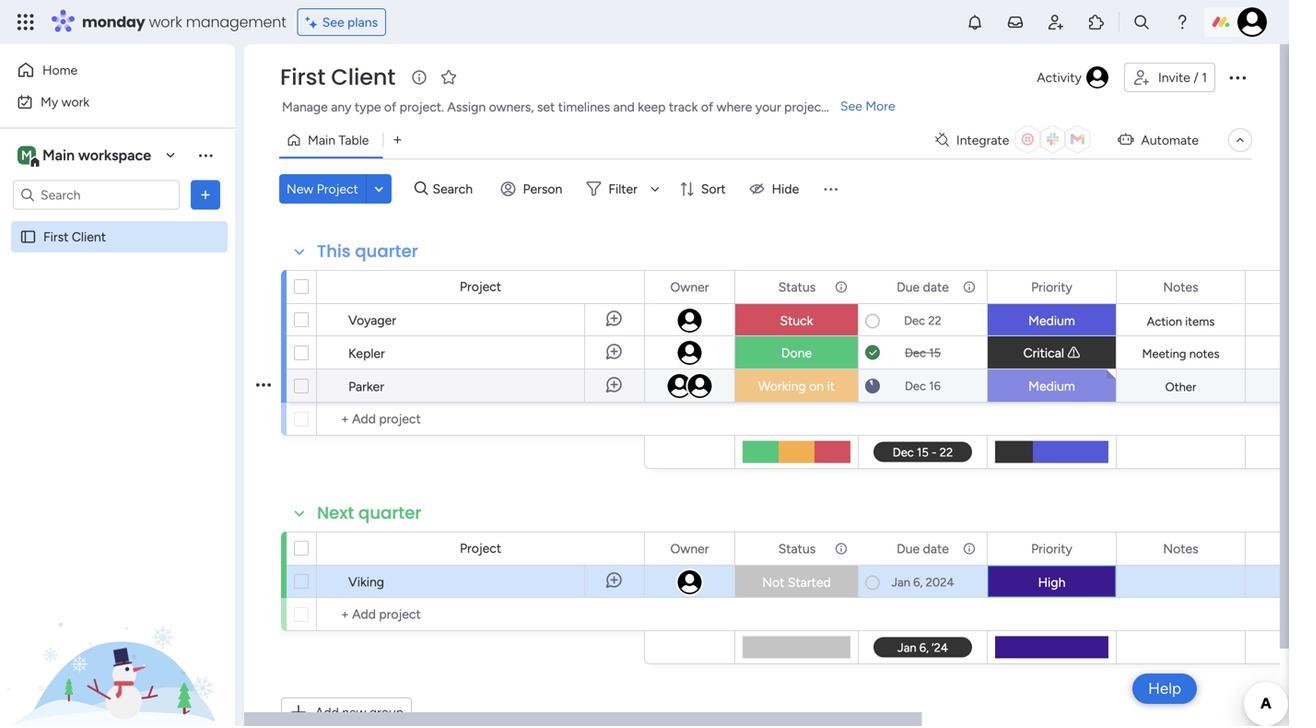 Task type: describe. For each thing, give the bounding box(es) containing it.
this
[[317, 240, 351, 263]]

2 owner field from the top
[[666, 539, 714, 559]]

1 due date field from the top
[[892, 277, 954, 297]]

person button
[[494, 174, 573, 204]]

v2 done deadline image
[[865, 344, 880, 362]]

quarter for this quarter
[[355, 240, 418, 263]]

owners,
[[489, 99, 534, 115]]

inbox image
[[1006, 13, 1025, 31]]

main table
[[308, 132, 369, 148]]

invite members image
[[1047, 13, 1065, 31]]

lottie animation image
[[0, 540, 235, 726]]

priority for 2nd the priority field from the top
[[1031, 541, 1072, 557]]

main for main table
[[308, 132, 335, 148]]

2 status field from the top
[[774, 539, 820, 559]]

invite / 1 button
[[1124, 63, 1215, 92]]

see more link
[[839, 97, 897, 115]]

person
[[523, 181, 562, 197]]

/
[[1194, 70, 1199, 85]]

kepler
[[348, 346, 385, 361]]

select product image
[[17, 13, 35, 31]]

see for see more
[[840, 98, 862, 114]]

manage any type of project. assign owners, set timelines and keep track of where your project stands.
[[282, 99, 870, 115]]

hide
[[772, 181, 799, 197]]

v2 search image
[[415, 179, 428, 199]]

invite / 1
[[1158, 70, 1207, 85]]

main workspace
[[42, 147, 151, 164]]

keep
[[638, 99, 666, 115]]

new project
[[287, 181, 358, 197]]

2 medium from the top
[[1029, 378, 1075, 394]]

1
[[1202, 70, 1207, 85]]

see more
[[840, 98, 895, 114]]

project.
[[400, 99, 444, 115]]

it
[[827, 378, 835, 394]]

stands.
[[829, 99, 870, 115]]

collapse board header image
[[1233, 133, 1248, 147]]

high
[[1038, 575, 1066, 590]]

working
[[758, 378, 806, 394]]

arrow down image
[[644, 178, 666, 200]]

next
[[317, 501, 354, 525]]

0 vertical spatial first
[[280, 62, 325, 93]]

15
[[929, 346, 941, 360]]

0 vertical spatial first client
[[280, 62, 396, 93]]

project
[[784, 99, 826, 115]]

automate
[[1141, 132, 1199, 148]]

other
[[1165, 380, 1196, 394]]

not started
[[762, 575, 831, 590]]

workspace options image
[[196, 146, 215, 164]]

monday
[[82, 12, 145, 32]]

invite
[[1158, 70, 1190, 85]]

main for main workspace
[[42, 147, 75, 164]]

manage
[[282, 99, 328, 115]]

search everything image
[[1132, 13, 1151, 31]]

First Client field
[[276, 62, 400, 93]]

Search in workspace field
[[39, 184, 154, 205]]

home
[[42, 62, 78, 78]]

dec for dec 22
[[904, 313, 925, 328]]

on
[[809, 378, 824, 394]]

action
[[1147, 314, 1182, 329]]

angle down image
[[375, 182, 384, 196]]

management
[[186, 12, 286, 32]]

1 owner field from the top
[[666, 277, 714, 297]]

my
[[41, 94, 58, 110]]

first client list box
[[0, 217, 235, 501]]

working on it
[[758, 378, 835, 394]]

see plans button
[[297, 8, 386, 36]]

not
[[762, 575, 785, 590]]

menu image
[[821, 180, 840, 198]]

6,
[[913, 575, 923, 590]]

main table button
[[279, 125, 383, 155]]

this quarter
[[317, 240, 418, 263]]

1 + add project text field from the top
[[326, 408, 636, 430]]

activity button
[[1030, 63, 1117, 92]]

1 priority field from the top
[[1027, 277, 1077, 297]]

my work button
[[11, 87, 198, 117]]

project for this quarter
[[460, 279, 501, 294]]

2 notes field from the top
[[1159, 539, 1203, 559]]

1 status field from the top
[[774, 277, 820, 297]]

help button
[[1133, 674, 1197, 704]]

apps image
[[1087, 13, 1106, 31]]

critical ⚠️️
[[1023, 345, 1080, 361]]

your
[[755, 99, 781, 115]]

filter button
[[579, 174, 666, 204]]

timelines
[[558, 99, 610, 115]]

1 date from the top
[[923, 279, 949, 295]]

see plans
[[322, 14, 378, 30]]

more
[[866, 98, 895, 114]]

1 due from the top
[[897, 279, 920, 295]]

show board description image
[[408, 68, 431, 87]]

parker
[[348, 379, 384, 394]]

action items
[[1147, 314, 1215, 329]]

stuck
[[780, 313, 813, 329]]

dec 16
[[905, 379, 941, 393]]

items
[[1185, 314, 1215, 329]]

new
[[287, 181, 314, 197]]

home button
[[11, 55, 198, 85]]

Next quarter field
[[312, 501, 426, 525]]

monday work management
[[82, 12, 286, 32]]

meeting notes
[[1142, 346, 1220, 361]]

1 notes field from the top
[[1159, 277, 1203, 297]]



Task type: vqa. For each thing, say whether or not it's contained in the screenshot.
v2 done deadline ICON in the top right of the page
yes



Task type: locate. For each thing, give the bounding box(es) containing it.
1 vertical spatial client
[[72, 229, 106, 245]]

quarter inside field
[[355, 240, 418, 263]]

1 medium from the top
[[1029, 313, 1075, 329]]

0 vertical spatial dec
[[904, 313, 925, 328]]

quarter inside field
[[358, 501, 421, 525]]

1 horizontal spatial client
[[331, 62, 396, 93]]

2 notes from the top
[[1163, 541, 1199, 557]]

1 vertical spatial owner
[[670, 541, 709, 557]]

dec
[[904, 313, 925, 328], [905, 346, 926, 360], [905, 379, 926, 393]]

0 horizontal spatial main
[[42, 147, 75, 164]]

3 dec from the top
[[905, 379, 926, 393]]

0 vertical spatial notes
[[1163, 279, 1199, 295]]

medium
[[1029, 313, 1075, 329], [1029, 378, 1075, 394]]

assign
[[447, 99, 486, 115]]

first client up any at the top
[[280, 62, 396, 93]]

where
[[717, 99, 752, 115]]

new project button
[[279, 174, 366, 204]]

and
[[613, 99, 635, 115]]

1 vertical spatial priority field
[[1027, 539, 1077, 559]]

0 vertical spatial due date
[[897, 279, 949, 295]]

0 vertical spatial project
[[317, 181, 358, 197]]

2024
[[926, 575, 954, 590]]

1 horizontal spatial of
[[701, 99, 713, 115]]

2 due from the top
[[897, 541, 920, 557]]

0 vertical spatial priority
[[1031, 279, 1072, 295]]

work inside my work "button"
[[61, 94, 89, 110]]

date up 2024 in the bottom right of the page
[[923, 541, 949, 557]]

1 vertical spatial notes field
[[1159, 539, 1203, 559]]

status
[[778, 279, 816, 295], [778, 541, 816, 557]]

0 vertical spatial owner
[[670, 279, 709, 295]]

0 vertical spatial due date field
[[892, 277, 954, 297]]

work right 'my'
[[61, 94, 89, 110]]

0 vertical spatial due
[[897, 279, 920, 295]]

0 horizontal spatial see
[[322, 14, 344, 30]]

workspace image
[[18, 145, 36, 165]]

main inside the workspace selection element
[[42, 147, 75, 164]]

first up manage
[[280, 62, 325, 93]]

workspace selection element
[[18, 144, 154, 168]]

Priority field
[[1027, 277, 1077, 297], [1027, 539, 1077, 559]]

0 horizontal spatial of
[[384, 99, 396, 115]]

work for monday
[[149, 12, 182, 32]]

viking
[[348, 574, 384, 590]]

0 vertical spatial + add project text field
[[326, 408, 636, 430]]

noah lott image
[[1238, 7, 1267, 37]]

This quarter field
[[312, 240, 423, 264]]

filter
[[609, 181, 638, 197]]

due date up jan 6, 2024
[[897, 541, 949, 557]]

priority for second the priority field from the bottom
[[1031, 279, 1072, 295]]

priority up high
[[1031, 541, 1072, 557]]

client
[[331, 62, 396, 93], [72, 229, 106, 245]]

0 vertical spatial priority field
[[1027, 277, 1077, 297]]

due date field up dec 22
[[892, 277, 954, 297]]

notes
[[1163, 279, 1199, 295], [1163, 541, 1199, 557]]

1 vertical spatial see
[[840, 98, 862, 114]]

2 due date field from the top
[[892, 539, 954, 559]]

due date up dec 22
[[897, 279, 949, 295]]

column information image
[[834, 280, 849, 294], [962, 280, 977, 294], [834, 541, 849, 556], [962, 541, 977, 556]]

any
[[331, 99, 352, 115]]

help
[[1148, 679, 1181, 698]]

due
[[897, 279, 920, 295], [897, 541, 920, 557]]

due date field up jan 6, 2024
[[892, 539, 954, 559]]

status field up the stuck
[[774, 277, 820, 297]]

main
[[308, 132, 335, 148], [42, 147, 75, 164]]

1 vertical spatial medium
[[1029, 378, 1075, 394]]

2 of from the left
[[701, 99, 713, 115]]

2 status from the top
[[778, 541, 816, 557]]

1 vertical spatial status
[[778, 541, 816, 557]]

2 owner from the top
[[670, 541, 709, 557]]

type
[[355, 99, 381, 115]]

2 vertical spatial dec
[[905, 379, 926, 393]]

date up the 22
[[923, 279, 949, 295]]

dec for dec 15
[[905, 346, 926, 360]]

dapulse integrations image
[[935, 133, 949, 147]]

1 vertical spatial first
[[43, 229, 69, 245]]

of right track
[[701, 99, 713, 115]]

see for see plans
[[322, 14, 344, 30]]

0 horizontal spatial work
[[61, 94, 89, 110]]

priority field up critical ⚠️️
[[1027, 277, 1077, 297]]

0 vertical spatial notes field
[[1159, 277, 1203, 297]]

integrate
[[956, 132, 1009, 148]]

1 priority from the top
[[1031, 279, 1072, 295]]

due up jan
[[897, 541, 920, 557]]

Due date field
[[892, 277, 954, 297], [892, 539, 954, 559]]

quarter right next
[[358, 501, 421, 525]]

owner
[[670, 279, 709, 295], [670, 541, 709, 557]]

add view image
[[394, 133, 401, 147]]

main left table
[[308, 132, 335, 148]]

notifications image
[[966, 13, 984, 31]]

of right type
[[384, 99, 396, 115]]

option
[[0, 220, 235, 224]]

quarter
[[355, 240, 418, 263], [358, 501, 421, 525]]

1 owner from the top
[[670, 279, 709, 295]]

1 vertical spatial dec
[[905, 346, 926, 360]]

1 vertical spatial work
[[61, 94, 89, 110]]

1 vertical spatial project
[[460, 279, 501, 294]]

first client right public board image
[[43, 229, 106, 245]]

work right monday
[[149, 12, 182, 32]]

client down search in workspace field
[[72, 229, 106, 245]]

due date
[[897, 279, 949, 295], [897, 541, 949, 557]]

see left plans
[[322, 14, 344, 30]]

Status field
[[774, 277, 820, 297], [774, 539, 820, 559]]

first
[[280, 62, 325, 93], [43, 229, 69, 245]]

status field up not started at right
[[774, 539, 820, 559]]

hide button
[[742, 174, 810, 204]]

1 vertical spatial due date field
[[892, 539, 954, 559]]

client inside first client list box
[[72, 229, 106, 245]]

main inside main table button
[[308, 132, 335, 148]]

Search field
[[428, 176, 483, 202]]

1 vertical spatial status field
[[774, 539, 820, 559]]

done
[[781, 345, 812, 361]]

0 horizontal spatial first client
[[43, 229, 106, 245]]

status up not started at right
[[778, 541, 816, 557]]

first client
[[280, 62, 396, 93], [43, 229, 106, 245]]

plans
[[347, 14, 378, 30]]

m
[[21, 147, 32, 163]]

started
[[788, 575, 831, 590]]

2 dec from the top
[[905, 346, 926, 360]]

date
[[923, 279, 949, 295], [923, 541, 949, 557]]

1 dec from the top
[[904, 313, 925, 328]]

22
[[928, 313, 942, 328]]

public board image
[[19, 228, 37, 246]]

Owner field
[[666, 277, 714, 297], [666, 539, 714, 559]]

dec left the 22
[[904, 313, 925, 328]]

1 horizontal spatial first
[[280, 62, 325, 93]]

jan
[[891, 575, 910, 590]]

meeting
[[1142, 346, 1186, 361]]

notes
[[1189, 346, 1220, 361]]

options image
[[1226, 66, 1249, 88], [833, 271, 846, 303], [256, 364, 271, 408], [709, 533, 722, 564], [833, 533, 846, 564], [961, 533, 974, 564]]

2 due date from the top
[[897, 541, 949, 557]]

notes for 1st notes field from the top of the page
[[1163, 279, 1199, 295]]

1 vertical spatial first client
[[43, 229, 106, 245]]

project for next quarter
[[460, 540, 501, 556]]

due up dec 22
[[897, 279, 920, 295]]

2 priority from the top
[[1031, 541, 1072, 557]]

of
[[384, 99, 396, 115], [701, 99, 713, 115]]

dec 15
[[905, 346, 941, 360]]

set
[[537, 99, 555, 115]]

1 vertical spatial + add project text field
[[326, 604, 636, 626]]

0 vertical spatial client
[[331, 62, 396, 93]]

first client inside list box
[[43, 229, 106, 245]]

critical
[[1023, 345, 1064, 361]]

1 vertical spatial priority
[[1031, 541, 1072, 557]]

1 due date from the top
[[897, 279, 949, 295]]

autopilot image
[[1118, 127, 1134, 151]]

2 date from the top
[[923, 541, 949, 557]]

options image
[[196, 186, 215, 204], [709, 271, 722, 303], [961, 271, 974, 303], [1219, 533, 1232, 564]]

2 vertical spatial project
[[460, 540, 501, 556]]

medium down critical ⚠️️
[[1029, 378, 1075, 394]]

add to favorites image
[[440, 68, 458, 86]]

dec for dec 16
[[905, 379, 926, 393]]

0 horizontal spatial first
[[43, 229, 69, 245]]

medium up critical ⚠️️
[[1029, 313, 1075, 329]]

help image
[[1173, 13, 1191, 31]]

1 horizontal spatial see
[[840, 98, 862, 114]]

dec left 16 at the bottom of page
[[905, 379, 926, 393]]

1 horizontal spatial main
[[308, 132, 335, 148]]

1 vertical spatial due
[[897, 541, 920, 557]]

quarter right the this
[[355, 240, 418, 263]]

track
[[669, 99, 698, 115]]

project
[[317, 181, 358, 197], [460, 279, 501, 294], [460, 540, 501, 556]]

activity
[[1037, 70, 1082, 85]]

status up the stuck
[[778, 279, 816, 295]]

main right workspace icon
[[42, 147, 75, 164]]

work for my
[[61, 94, 89, 110]]

1 of from the left
[[384, 99, 396, 115]]

priority
[[1031, 279, 1072, 295], [1031, 541, 1072, 557]]

0 vertical spatial owner field
[[666, 277, 714, 297]]

see left the more
[[840, 98, 862, 114]]

sort button
[[672, 174, 737, 204]]

dec 22
[[904, 313, 942, 328]]

0 vertical spatial medium
[[1029, 313, 1075, 329]]

voyager
[[348, 312, 396, 328]]

2 priority field from the top
[[1027, 539, 1077, 559]]

1 vertical spatial notes
[[1163, 541, 1199, 557]]

0 vertical spatial date
[[923, 279, 949, 295]]

next quarter
[[317, 501, 421, 525]]

0 horizontal spatial client
[[72, 229, 106, 245]]

Notes field
[[1159, 277, 1203, 297], [1159, 539, 1203, 559]]

0 vertical spatial work
[[149, 12, 182, 32]]

priority field up high
[[1027, 539, 1077, 559]]

first inside first client list box
[[43, 229, 69, 245]]

see inside button
[[322, 14, 344, 30]]

2 + add project text field from the top
[[326, 604, 636, 626]]

0 vertical spatial status field
[[774, 277, 820, 297]]

1 status from the top
[[778, 279, 816, 295]]

0 vertical spatial status
[[778, 279, 816, 295]]

1 vertical spatial due date
[[897, 541, 949, 557]]

⚠️️
[[1067, 345, 1080, 361]]

work
[[149, 12, 182, 32], [61, 94, 89, 110]]

+ Add project text field
[[326, 408, 636, 430], [326, 604, 636, 626]]

1 vertical spatial quarter
[[358, 501, 421, 525]]

1 horizontal spatial work
[[149, 12, 182, 32]]

1 horizontal spatial first client
[[280, 62, 396, 93]]

sort
[[701, 181, 726, 197]]

client up type
[[331, 62, 396, 93]]

0 vertical spatial quarter
[[355, 240, 418, 263]]

1 notes from the top
[[1163, 279, 1199, 295]]

0 vertical spatial see
[[322, 14, 344, 30]]

1 vertical spatial owner field
[[666, 539, 714, 559]]

my work
[[41, 94, 89, 110]]

project inside button
[[317, 181, 358, 197]]

1 vertical spatial date
[[923, 541, 949, 557]]

notes for first notes field from the bottom
[[1163, 541, 1199, 557]]

see
[[322, 14, 344, 30], [840, 98, 862, 114]]

table
[[339, 132, 369, 148]]

quarter for next quarter
[[358, 501, 421, 525]]

lottie animation element
[[0, 540, 235, 726]]

jan 6, 2024
[[891, 575, 954, 590]]

first right public board image
[[43, 229, 69, 245]]

dec left 15
[[905, 346, 926, 360]]

workspace
[[78, 147, 151, 164]]

16
[[929, 379, 941, 393]]

priority up critical ⚠️️
[[1031, 279, 1072, 295]]



